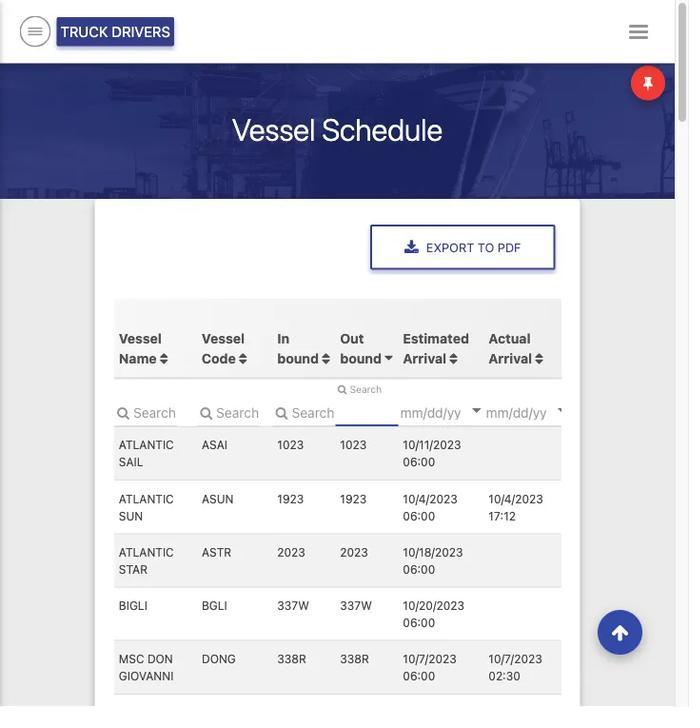 Task type: locate. For each thing, give the bounding box(es) containing it.
10/7/2023 06:00
[[403, 652, 456, 683]]

arrival down the estimated
[[403, 350, 446, 365]]

1 horizontal spatial 10/7/2023
[[488, 652, 542, 665]]

1 open calendar image from the left
[[472, 408, 481, 413]]

0 horizontal spatial 1923
[[277, 492, 304, 505]]

1 10/7/2023 from the left
[[403, 652, 456, 665]]

open calendar image for 1st mm/dd/yy field from the right
[[557, 408, 567, 413]]

atlantic up sun
[[118, 492, 173, 505]]

1023 right asai
[[277, 438, 303, 451]]

3 atlantic from the top
[[118, 545, 173, 558]]

0 horizontal spatial 2023
[[277, 545, 305, 558]]

msc
[[118, 652, 144, 665]]

name
[[118, 350, 156, 365]]

mm/dd/yy field up 10/11/2023
[[398, 398, 512, 426]]

5 06:00 from the top
[[403, 669, 435, 683]]

338r
[[277, 652, 306, 665], [340, 652, 369, 665]]

mm/dd/yy field
[[398, 398, 512, 426], [484, 398, 598, 426]]

1023 left 10/11/2023
[[340, 438, 366, 451]]

sun
[[118, 509, 143, 522]]

1 10/4/2023 from the left
[[403, 492, 457, 505]]

estimated arrival
[[403, 330, 469, 365]]

don
[[147, 652, 173, 665]]

06:00 inside 10/20/2023 06:00
[[403, 616, 435, 629]]

1 horizontal spatial 1023
[[340, 438, 366, 451]]

10/7/2023
[[403, 652, 456, 665], [488, 652, 542, 665]]

2 338r from the left
[[340, 652, 369, 665]]

10/4/2023
[[403, 492, 457, 505], [488, 492, 543, 505]]

1 338r from the left
[[277, 652, 306, 665]]

bound
[[277, 350, 319, 365], [340, 350, 381, 365]]

06:00
[[403, 455, 435, 469], [403, 509, 435, 522], [403, 562, 435, 576], [403, 616, 435, 629], [403, 669, 435, 683]]

337w right bgli
[[277, 599, 309, 612]]

1 atlantic from the top
[[118, 438, 173, 451]]

2023 right astr
[[277, 545, 305, 558]]

10/7/2023 up '02:30'
[[488, 652, 542, 665]]

2 1923 from the left
[[340, 492, 366, 505]]

2 10/7/2023 from the left
[[488, 652, 542, 665]]

2 open calendar image from the left
[[557, 408, 567, 413]]

1 horizontal spatial open calendar image
[[557, 408, 567, 413]]

truck
[[61, 23, 108, 40]]

0 horizontal spatial 338r
[[277, 652, 306, 665]]

1923 left '10/4/2023 06:00'
[[340, 492, 366, 505]]

2 06:00 from the top
[[403, 509, 435, 522]]

2023
[[277, 545, 305, 558], [340, 545, 368, 558]]

bound inside out bound
[[340, 350, 381, 365]]

1923 right asun
[[277, 492, 304, 505]]

1 horizontal spatial 10/4/2023
[[488, 492, 543, 505]]

2 10/4/2023 from the left
[[488, 492, 543, 505]]

bound down in at the top of page
[[277, 350, 319, 365]]

1 arrival from the left
[[403, 350, 446, 365]]

06:00 down 10/20/2023 at bottom
[[403, 616, 435, 629]]

10/4/2023 17:12
[[488, 492, 543, 522]]

10/4/2023 up 17:12
[[488, 492, 543, 505]]

1 horizontal spatial 1923
[[340, 492, 366, 505]]

1 337w from the left
[[277, 599, 309, 612]]

1 horizontal spatial 337w
[[340, 599, 372, 612]]

337w
[[277, 599, 309, 612], [340, 599, 372, 612]]

2023 left 10/18/2023 on the bottom right
[[340, 545, 368, 558]]

06:00 down 10/18/2023 on the bottom right
[[403, 562, 435, 576]]

vessel code
[[201, 330, 244, 365]]

0 horizontal spatial bound
[[277, 350, 319, 365]]

10/7/2023 for 06:00
[[403, 652, 456, 665]]

open calendar image for 1st mm/dd/yy field from the left
[[472, 408, 481, 413]]

1 1923 from the left
[[277, 492, 304, 505]]

06:00 inside the 10/11/2023 06:00
[[403, 455, 435, 469]]

10/4/2023 down the 10/11/2023 06:00
[[403, 492, 457, 505]]

2 2023 from the left
[[340, 545, 368, 558]]

atlantic up star
[[118, 545, 173, 558]]

0 horizontal spatial open calendar image
[[472, 408, 481, 413]]

06:00 down 10/20/2023 06:00
[[403, 669, 435, 683]]

atlantic sail
[[118, 438, 173, 469]]

2 bound from the left
[[340, 350, 381, 365]]

estimated
[[403, 330, 469, 345]]

vessel for vessel schedule
[[232, 112, 315, 148]]

06:00 inside '10/4/2023 06:00'
[[403, 509, 435, 522]]

0 horizontal spatial 1023
[[277, 438, 303, 451]]

02:30
[[488, 669, 520, 683]]

arrival for estimated arrival
[[403, 350, 446, 365]]

dong
[[201, 652, 235, 665]]

0 horizontal spatial 10/7/2023
[[403, 652, 456, 665]]

arrival inside estimated arrival
[[403, 350, 446, 365]]

06:00 inside the 10/7/2023 06:00
[[403, 669, 435, 683]]

338r right dong at bottom
[[277, 652, 306, 665]]

10/20/2023 06:00
[[403, 599, 464, 629]]

atlantic for sun
[[118, 492, 173, 505]]

17:12
[[488, 509, 516, 522]]

4 06:00 from the top
[[403, 616, 435, 629]]

1 bound from the left
[[277, 350, 319, 365]]

2 vertical spatial atlantic
[[118, 545, 173, 558]]

truck drivers link
[[57, 17, 174, 46]]

bound inside in bound
[[277, 350, 319, 365]]

atlantic
[[118, 438, 173, 451], [118, 492, 173, 505], [118, 545, 173, 558]]

1923
[[277, 492, 304, 505], [340, 492, 366, 505]]

1023
[[277, 438, 303, 451], [340, 438, 366, 451]]

mm/dd/yy field down the actual arrival
[[484, 398, 598, 426]]

1 06:00 from the top
[[403, 455, 435, 469]]

1 vertical spatial atlantic
[[118, 492, 173, 505]]

None field
[[114, 398, 177, 426], [197, 398, 260, 426], [272, 398, 335, 426], [335, 398, 398, 426], [114, 398, 177, 426], [197, 398, 260, 426], [272, 398, 335, 426], [335, 398, 398, 426]]

2 atlantic from the top
[[118, 492, 173, 505]]

code
[[201, 350, 236, 365]]

337w left 10/20/2023 at bottom
[[340, 599, 372, 612]]

open calendar image
[[472, 408, 481, 413], [557, 408, 567, 413]]

10/7/2023 down 10/20/2023 06:00
[[403, 652, 456, 665]]

1 horizontal spatial 2023
[[340, 545, 368, 558]]

338r left the 10/7/2023 06:00
[[340, 652, 369, 665]]

06:00 down 10/11/2023
[[403, 455, 435, 469]]

06:00 for 10/11/2023 06:00
[[403, 455, 435, 469]]

06:00 inside 10/18/2023 06:00
[[403, 562, 435, 576]]

atlantic star
[[118, 545, 173, 576]]

sail
[[118, 455, 143, 469]]

arrival down "actual"
[[488, 350, 532, 365]]

1 horizontal spatial bound
[[340, 350, 381, 365]]

atlantic up the sail
[[118, 438, 173, 451]]

0 vertical spatial atlantic
[[118, 438, 173, 451]]

0 horizontal spatial 337w
[[277, 599, 309, 612]]

out bound
[[340, 330, 385, 365]]

0 horizontal spatial arrival
[[403, 350, 446, 365]]

bound down out
[[340, 350, 381, 365]]

arrival
[[403, 350, 446, 365], [488, 350, 532, 365]]

1 horizontal spatial arrival
[[488, 350, 532, 365]]

0 horizontal spatial 10/4/2023
[[403, 492, 457, 505]]

10/4/2023 06:00
[[403, 492, 457, 522]]

pdf
[[498, 240, 521, 255]]

1 horizontal spatial 338r
[[340, 652, 369, 665]]

drivers
[[112, 23, 170, 40]]

vessel
[[232, 112, 315, 148], [118, 330, 161, 345], [201, 330, 244, 345]]

bgli
[[201, 599, 227, 612]]

2 arrival from the left
[[488, 350, 532, 365]]

06:00 for 10/20/2023 06:00
[[403, 616, 435, 629]]

10/18/2023
[[403, 545, 463, 558]]

truck drivers
[[61, 23, 170, 40]]

3 06:00 from the top
[[403, 562, 435, 576]]

06:00 up 10/18/2023 on the bottom right
[[403, 509, 435, 522]]



Task type: vqa. For each thing, say whether or not it's contained in the screenshot.
right Demurrage
no



Task type: describe. For each thing, give the bounding box(es) containing it.
06:00 for 10/18/2023 06:00
[[403, 562, 435, 576]]

1 1023 from the left
[[277, 438, 303, 451]]

10/7/2023 02:30
[[488, 652, 542, 683]]

export to pdf link
[[370, 225, 556, 270]]

06:00 for 10/7/2023 06:00
[[403, 669, 435, 683]]

2 mm/dd/yy field from the left
[[484, 398, 598, 426]]

06:00 for 10/4/2023 06:00
[[403, 509, 435, 522]]

asai
[[201, 438, 227, 451]]

10/4/2023 for 17:12
[[488, 492, 543, 505]]

vessel name
[[118, 330, 161, 365]]

bound for in
[[277, 350, 319, 365]]

actual
[[488, 330, 530, 345]]

10/11/2023 06:00
[[403, 438, 461, 469]]

download image
[[405, 240, 419, 256]]

actual arrival
[[488, 330, 532, 365]]

10/4/2023 for 06:00
[[403, 492, 457, 505]]

10/20/2023
[[403, 599, 464, 612]]

schedule
[[322, 112, 443, 148]]

export
[[426, 240, 474, 255]]

10/11/2023
[[403, 438, 461, 451]]

2 1023 from the left
[[340, 438, 366, 451]]

vessel for vessel code
[[201, 330, 244, 345]]

bound for out
[[340, 350, 381, 365]]

atlantic for sail
[[118, 438, 173, 451]]

atlantic for star
[[118, 545, 173, 558]]

giovanni
[[118, 669, 173, 683]]

in
[[277, 330, 289, 345]]

bigli
[[118, 599, 147, 612]]

star
[[118, 562, 147, 576]]

1 mm/dd/yy field from the left
[[398, 398, 512, 426]]

export to pdf
[[426, 240, 521, 255]]

out
[[340, 330, 364, 345]]

2 337w from the left
[[340, 599, 372, 612]]

in bound
[[277, 330, 322, 365]]

msc don giovanni
[[118, 652, 173, 683]]

10/18/2023 06:00
[[403, 545, 463, 576]]

arrival for actual arrival
[[488, 350, 532, 365]]

atlantic sun
[[118, 492, 173, 522]]

vessel for vessel name
[[118, 330, 161, 345]]

astr
[[201, 545, 231, 558]]

vessel schedule
[[232, 112, 443, 148]]

1 2023 from the left
[[277, 545, 305, 558]]

to
[[478, 240, 494, 255]]

10/7/2023 for 02:30
[[488, 652, 542, 665]]

asun
[[201, 492, 233, 505]]



